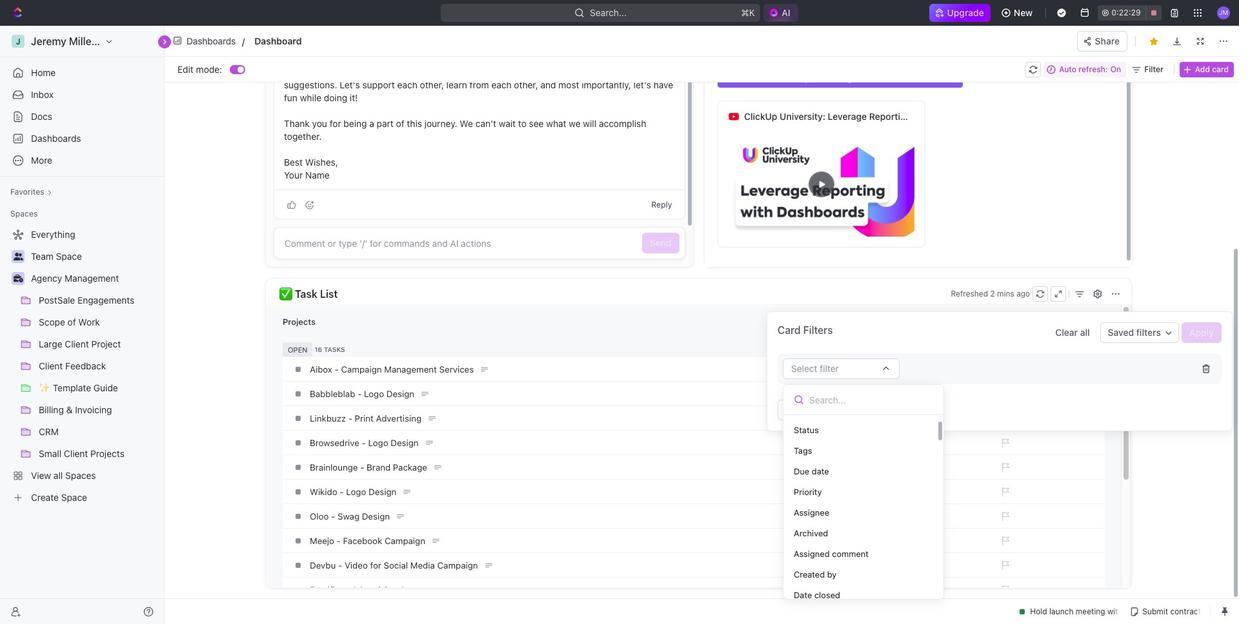 Task type: vqa. For each thing, say whether or not it's contained in the screenshot.
learn
yes



Task type: describe. For each thing, give the bounding box(es) containing it.
support
[[362, 79, 395, 90]]

filter for add filter
[[815, 405, 835, 416]]

saved filters
[[1108, 327, 1161, 338]]

edit
[[178, 64, 194, 75]]

clear all
[[1056, 327, 1090, 338]]

together.
[[284, 131, 322, 142]]

closed
[[815, 591, 841, 601]]

0 vertical spatial dashboards link
[[170, 32, 240, 50]]

assigned
[[794, 549, 830, 560]]

add for add group
[[866, 405, 883, 416]]

filters
[[1137, 327, 1161, 338]]

accomplish
[[599, 118, 647, 129]]

see
[[529, 118, 544, 129]]

wait
[[499, 118, 516, 129]]

saved filters button
[[1101, 323, 1179, 343]]

add card
[[1196, 64, 1229, 74]]

favorites button
[[5, 185, 57, 200]]

a
[[783, 72, 789, 83]]

all
[[1081, 327, 1090, 338]]

will
[[583, 118, 597, 129]]

upgrade
[[947, 7, 984, 18]]

best wishes, your name
[[284, 157, 338, 181]]

dashboards inside 'link'
[[934, 111, 986, 122]]

send
[[650, 238, 672, 249]]

from
[[470, 79, 489, 90]]

clickup logo image
[[1175, 31, 1233, 43]]

mins
[[997, 289, 1015, 299]]

best
[[284, 157, 303, 168]]

add group button
[[848, 400, 919, 421]]

it!
[[350, 92, 358, 103]]

refreshed 2 mins ago
[[951, 289, 1030, 299]]

refreshed
[[951, 289, 988, 299]]

agency management
[[31, 273, 119, 284]]

reply button
[[646, 197, 678, 213]]

0:22:29 button
[[1098, 5, 1162, 21]]

your
[[587, 66, 606, 77]]

home link
[[5, 63, 159, 83]]

clear
[[1056, 327, 1078, 338]]

2
[[991, 289, 995, 299]]

tags
[[794, 446, 812, 456]]

spaces
[[10, 209, 38, 219]]

task
[[295, 289, 318, 300]]

let's
[[340, 79, 360, 90]]

add for add filter
[[796, 405, 813, 416]]

clear all button
[[1048, 323, 1098, 343]]

to inside the thank you for being a part of this journey. we can't wait to see what we will accomplish together.
[[518, 118, 527, 129]]

search...
[[590, 7, 627, 18]]

hesitate
[[515, 66, 548, 77]]

✅ task list button
[[279, 285, 947, 303]]

how
[[725, 72, 744, 83]]

clickup university: leverage reporting with dashboards
[[744, 111, 986, 122]]

0 horizontal spatial and
[[541, 79, 556, 90]]

0 vertical spatial management
[[824, 72, 880, 83]]

new button
[[996, 3, 1041, 23]]

inbox
[[31, 89, 54, 100]]

archived
[[794, 529, 828, 539]]

send button
[[642, 233, 680, 254]]

list
[[320, 289, 338, 300]]

due date
[[794, 467, 829, 477]]

add group
[[866, 405, 911, 416]]

name
[[305, 170, 330, 181]]

mode:
[[196, 64, 222, 75]]

project.
[[441, 66, 473, 77]]

ago
[[1017, 289, 1030, 299]]

on
[[1111, 64, 1122, 74]]

fun
[[284, 92, 298, 103]]

suggestions.
[[284, 79, 337, 90]]

sidebar navigation
[[0, 26, 165, 625]]

dashboard
[[882, 72, 929, 83]]

created
[[794, 570, 825, 580]]

group
[[886, 405, 911, 416]]

dec
[[1072, 31, 1087, 42]]

1 each from the left
[[397, 79, 418, 90]]

2 each from the left
[[492, 79, 512, 90]]

remember, every idea matters in this project. so, don't hesitate to share your thoughts and suggestions. let's support each other, learn from each other, and most importantly, let's have fun while doing it!
[[284, 66, 676, 103]]

university:
[[780, 111, 826, 122]]

due
[[794, 467, 810, 477]]

date closed
[[794, 591, 841, 601]]

created by
[[794, 570, 837, 580]]

management inside sidebar navigation
[[65, 273, 119, 284]]

idea
[[359, 66, 377, 77]]



Task type: locate. For each thing, give the bounding box(es) containing it.
⌘k
[[741, 7, 756, 18]]

0 horizontal spatial dashboards
[[31, 133, 81, 144]]

assignee
[[794, 508, 830, 518]]

auto refresh: on
[[1060, 64, 1122, 74]]

management up leverage
[[824, 72, 880, 83]]

a
[[369, 118, 374, 129]]

1 horizontal spatial each
[[492, 79, 512, 90]]

project
[[791, 72, 822, 83]]

projects
[[283, 317, 316, 327]]

add card button
[[1180, 62, 1234, 77]]

1 horizontal spatial to
[[551, 66, 559, 77]]

to left share
[[551, 66, 559, 77]]

inbox link
[[5, 85, 159, 105]]

0 horizontal spatial to
[[518, 118, 527, 129]]

filter inside select filter dropdown button
[[820, 363, 839, 374]]

your
[[284, 170, 303, 181]]

clickup
[[744, 111, 778, 122]]

wishes,
[[305, 157, 338, 168]]

1 vertical spatial management
[[65, 273, 119, 284]]

saved
[[1108, 327, 1134, 338]]

by
[[827, 570, 837, 580]]

add left the card
[[1196, 64, 1210, 74]]

upgrade link
[[929, 4, 991, 22]]

this inside the thank you for being a part of this journey. we can't wait to see what we will accomplish together.
[[407, 118, 422, 129]]

dashboards
[[187, 35, 236, 46], [934, 111, 986, 122], [31, 133, 81, 144]]

to left the see
[[518, 118, 527, 129]]

2 horizontal spatial add
[[1196, 64, 1210, 74]]

1 vertical spatial dashboards
[[934, 111, 986, 122]]

filter for select filter
[[820, 363, 839, 374]]

what
[[546, 118, 567, 129]]

0 horizontal spatial management
[[65, 273, 119, 284]]

1 vertical spatial filter
[[815, 405, 835, 416]]

dashboards down the docs
[[31, 133, 81, 144]]

dashboards up mode:
[[187, 35, 236, 46]]

for
[[330, 118, 341, 129]]

reply
[[652, 200, 672, 209]]

to inside remember, every idea matters in this project. so, don't hesitate to share your thoughts and suggestions. let's support each other, learn from each other, and most importantly, let's have fun while doing it!
[[551, 66, 559, 77]]

1:07
[[1136, 31, 1152, 42]]

0 vertical spatial and
[[648, 66, 663, 77]]

we
[[460, 118, 473, 129]]

and left most
[[541, 79, 556, 90]]

1 horizontal spatial management
[[824, 72, 880, 83]]

leverage
[[828, 111, 867, 122]]

and up have
[[648, 66, 663, 77]]

remember,
[[284, 66, 331, 77]]

don't
[[491, 66, 513, 77]]

auto
[[1060, 64, 1077, 74]]

and
[[648, 66, 663, 77], [541, 79, 556, 90]]

✅ task list
[[280, 289, 338, 300]]

Search... text field
[[810, 391, 939, 410]]

1 other, from the left
[[420, 79, 444, 90]]

2 horizontal spatial dashboards
[[934, 111, 986, 122]]

filter inside add filter button
[[815, 405, 835, 416]]

reporting
[[870, 111, 911, 122]]

share
[[1095, 35, 1120, 46]]

1 horizontal spatial other,
[[514, 79, 538, 90]]

docs link
[[5, 107, 159, 127]]

1 horizontal spatial and
[[648, 66, 663, 77]]

add for add card
[[1196, 64, 1210, 74]]

2 vertical spatial dashboards
[[31, 133, 81, 144]]

comment
[[832, 549, 869, 560]]

0 horizontal spatial dashboards link
[[5, 128, 159, 149]]

most
[[559, 79, 579, 90]]

this right of
[[407, 118, 422, 129]]

1 horizontal spatial dashboards
[[187, 35, 236, 46]]

part
[[377, 118, 394, 129]]

filter up status
[[815, 405, 835, 416]]

1 vertical spatial this
[[407, 118, 422, 129]]

edit mode:
[[178, 64, 222, 75]]

guide
[[931, 72, 956, 83]]

other, down hesitate
[[514, 79, 538, 90]]

business time image
[[13, 275, 23, 283]]

add up status
[[796, 405, 813, 416]]

thank you for being a part of this journey. we can't wait to see what we will accomplish together.
[[284, 118, 649, 142]]

add filter button
[[778, 400, 843, 421]]

date
[[794, 591, 812, 601]]

we
[[569, 118, 581, 129]]

other,
[[420, 79, 444, 90], [514, 79, 538, 90]]

0 vertical spatial this
[[423, 66, 438, 77]]

0 horizontal spatial each
[[397, 79, 418, 90]]

doing
[[324, 92, 347, 103]]

2 other, from the left
[[514, 79, 538, 90]]

dashboards link up mode:
[[170, 32, 240, 50]]

priority
[[794, 487, 822, 498]]

2023
[[1103, 31, 1123, 42]]

share
[[562, 66, 585, 77]]

dashboards link down the docs link
[[5, 128, 159, 149]]

dashboards right with
[[934, 111, 986, 122]]

✅
[[280, 289, 292, 300]]

new
[[1014, 7, 1033, 18]]

1 vertical spatial and
[[541, 79, 556, 90]]

0 horizontal spatial this
[[407, 118, 422, 129]]

how to build a project management dashboard guide
[[725, 72, 956, 83]]

1 vertical spatial to
[[518, 118, 527, 129]]

thoughts
[[608, 66, 645, 77]]

each down don't
[[492, 79, 512, 90]]

0 horizontal spatial add
[[796, 405, 813, 416]]

every
[[334, 66, 357, 77]]

learn
[[447, 79, 467, 90]]

0 vertical spatial dashboards
[[187, 35, 236, 46]]

add filter
[[796, 405, 835, 416]]

1 horizontal spatial dashboards link
[[170, 32, 240, 50]]

dashboards inside sidebar navigation
[[31, 133, 81, 144]]

1 horizontal spatial add
[[866, 405, 883, 416]]

at
[[1126, 31, 1133, 42]]

you
[[312, 118, 327, 129]]

0 vertical spatial to
[[551, 66, 559, 77]]

status
[[794, 425, 819, 436]]

each
[[397, 79, 418, 90], [492, 79, 512, 90]]

this inside remember, every idea matters in this project. so, don't hesitate to share your thoughts and suggestions. let's support each other, learn from each other, and most importantly, let's have fun while doing it!
[[423, 66, 438, 77]]

apply button
[[1182, 323, 1222, 343]]

filter right select
[[820, 363, 839, 374]]

1 vertical spatial dashboards link
[[5, 128, 159, 149]]

journey.
[[425, 118, 458, 129]]

this right in
[[423, 66, 438, 77]]

0 horizontal spatial other,
[[420, 79, 444, 90]]

each down in
[[397, 79, 418, 90]]

0 vertical spatial filter
[[820, 363, 839, 374]]

add left group
[[866, 405, 883, 416]]

13,
[[1089, 31, 1101, 42]]

dec 13, 2023 at 1:07 pm
[[1072, 31, 1166, 42]]

pm
[[1154, 31, 1166, 42]]

1 horizontal spatial this
[[423, 66, 438, 77]]

have
[[654, 79, 673, 90]]

thank
[[284, 118, 310, 129]]

other, down in
[[420, 79, 444, 90]]

date
[[812, 467, 829, 477]]

docs
[[31, 111, 52, 122]]

being
[[344, 118, 367, 129]]

with
[[914, 111, 932, 122]]

dashboards link
[[170, 32, 240, 50], [5, 128, 159, 149]]

clickup university: leverage reporting with dashboards link
[[744, 101, 986, 132]]

refresh:
[[1079, 64, 1108, 74]]

management right agency
[[65, 273, 119, 284]]

None text field
[[255, 33, 613, 49]]



